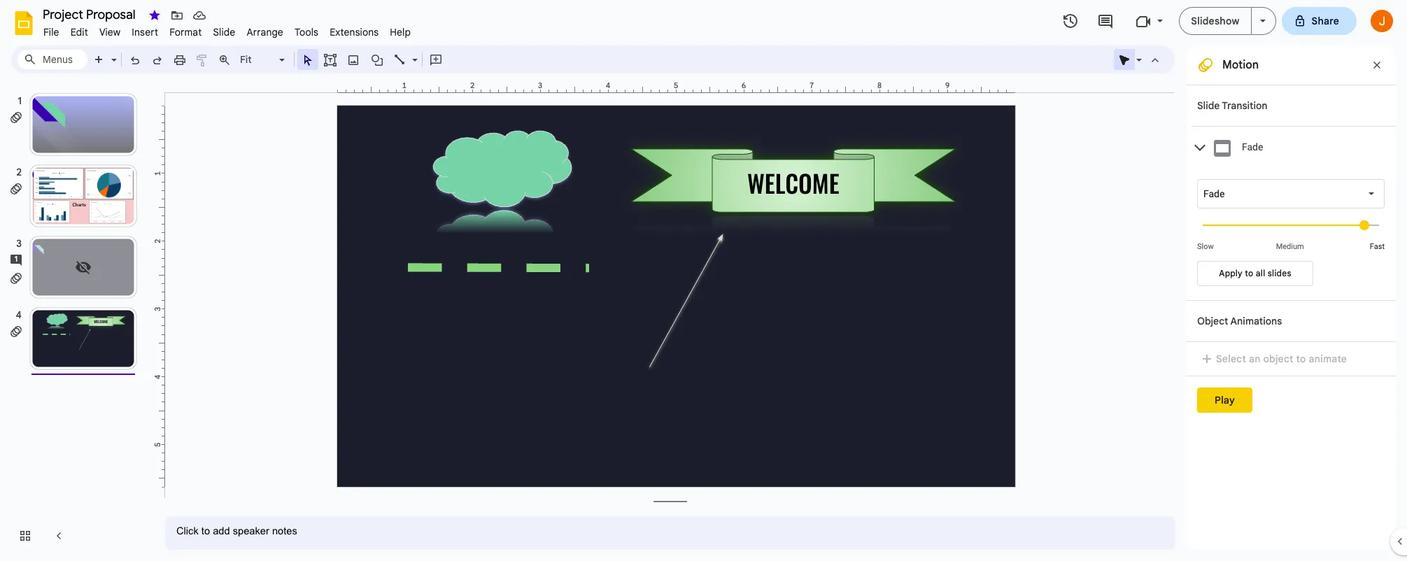 Task type: describe. For each thing, give the bounding box(es) containing it.
view
[[99, 26, 121, 39]]

menu bar banner
[[0, 0, 1408, 561]]

all
[[1256, 268, 1266, 279]]

animations
[[1231, 315, 1283, 328]]

slideshow
[[1192, 15, 1240, 27]]

help menu item
[[385, 24, 417, 41]]

file menu item
[[38, 24, 65, 41]]

to inside the apply to all slides button
[[1246, 268, 1254, 279]]

slideshow button
[[1180, 7, 1252, 35]]

edit menu item
[[65, 24, 94, 41]]

extensions menu item
[[324, 24, 385, 41]]

duration element
[[1198, 209, 1386, 251]]

shape image
[[369, 50, 385, 69]]

apply to all slides button
[[1198, 261, 1314, 286]]

slide transition
[[1198, 99, 1268, 112]]

play
[[1215, 394, 1236, 407]]

to inside select an object to animate button
[[1297, 353, 1307, 365]]

insert menu item
[[126, 24, 164, 41]]

main toolbar
[[87, 49, 447, 70]]

mode and view toolbar
[[1114, 46, 1167, 74]]

insert
[[132, 26, 158, 39]]

animate
[[1310, 353, 1348, 365]]

motion
[[1223, 58, 1260, 72]]

fast button
[[1371, 242, 1386, 251]]

fade inside 'tab panel'
[[1204, 188, 1225, 200]]

object animations
[[1198, 315, 1283, 328]]

fade inside tab
[[1243, 142, 1264, 153]]

extensions
[[330, 26, 379, 39]]

motion application
[[0, 0, 1408, 561]]

arrange
[[247, 26, 283, 39]]

apply
[[1220, 268, 1243, 279]]

fade tab
[[1192, 126, 1397, 169]]

slow button
[[1198, 242, 1215, 251]]

menu bar inside menu bar banner
[[38, 18, 417, 41]]

tools
[[295, 26, 319, 39]]

object
[[1198, 315, 1229, 328]]

slide for slide transition
[[1198, 99, 1220, 112]]

fade tab panel
[[1192, 169, 1397, 300]]

fade option
[[1204, 187, 1225, 201]]



Task type: locate. For each thing, give the bounding box(es) containing it.
slide inside motion section
[[1198, 99, 1220, 112]]

1 horizontal spatial to
[[1297, 353, 1307, 365]]

slider
[[1198, 209, 1386, 241]]

an
[[1250, 353, 1261, 365]]

fade down transition
[[1243, 142, 1264, 153]]

slide left transition
[[1198, 99, 1220, 112]]

fade up slow button
[[1204, 188, 1225, 200]]

1 vertical spatial slide
[[1198, 99, 1220, 112]]

format menu item
[[164, 24, 208, 41]]

Menus field
[[18, 50, 88, 69]]

slider inside the fade 'tab panel'
[[1198, 209, 1386, 241]]

fade
[[1243, 142, 1264, 153], [1204, 188, 1225, 200]]

select line image
[[409, 50, 418, 55]]

slide inside menu item
[[213, 26, 236, 39]]

fast
[[1371, 242, 1386, 251]]

select an object to animate
[[1217, 353, 1348, 365]]

share button
[[1282, 7, 1358, 35]]

slides
[[1268, 268, 1292, 279]]

help
[[390, 26, 411, 39]]

Star checkbox
[[145, 6, 165, 25]]

slide right format
[[213, 26, 236, 39]]

Zoom field
[[236, 50, 291, 70]]

medium button
[[1260, 242, 1322, 251]]

select
[[1217, 353, 1247, 365]]

0 vertical spatial to
[[1246, 268, 1254, 279]]

0 vertical spatial slide
[[213, 26, 236, 39]]

0 horizontal spatial slide
[[213, 26, 236, 39]]

to left all
[[1246, 268, 1254, 279]]

edit
[[70, 26, 88, 39]]

motion section
[[1187, 46, 1397, 550]]

0 horizontal spatial to
[[1246, 268, 1254, 279]]

medium
[[1277, 242, 1305, 251]]

object
[[1264, 353, 1294, 365]]

share
[[1312, 15, 1340, 27]]

format
[[170, 26, 202, 39]]

1 horizontal spatial fade
[[1243, 142, 1264, 153]]

play button
[[1198, 388, 1253, 413]]

Rename text field
[[38, 6, 144, 22]]

to
[[1246, 268, 1254, 279], [1297, 353, 1307, 365]]

slide
[[213, 26, 236, 39], [1198, 99, 1220, 112]]

tools menu item
[[289, 24, 324, 41]]

slow
[[1198, 242, 1215, 251]]

menu bar
[[38, 18, 417, 41]]

Zoom text field
[[238, 50, 277, 69]]

slide menu item
[[208, 24, 241, 41]]

0 horizontal spatial fade
[[1204, 188, 1225, 200]]

new slide with layout image
[[108, 50, 117, 55]]

presentation options image
[[1261, 20, 1266, 22]]

transition
[[1223, 99, 1268, 112]]

slide for slide
[[213, 26, 236, 39]]

live pointer settings image
[[1133, 50, 1143, 55]]

navigation inside motion application
[[0, 79, 154, 561]]

view menu item
[[94, 24, 126, 41]]

insert image image
[[346, 50, 362, 69]]

1 vertical spatial fade
[[1204, 188, 1225, 200]]

menu bar containing file
[[38, 18, 417, 41]]

arrange menu item
[[241, 24, 289, 41]]

to right the object
[[1297, 353, 1307, 365]]

navigation
[[0, 79, 154, 561]]

apply to all slides
[[1220, 268, 1292, 279]]

1 vertical spatial to
[[1297, 353, 1307, 365]]

1 horizontal spatial slide
[[1198, 99, 1220, 112]]

0 vertical spatial fade
[[1243, 142, 1264, 153]]

select an object to animate button
[[1198, 351, 1357, 368]]

file
[[43, 26, 59, 39]]



Task type: vqa. For each thing, say whether or not it's contained in the screenshot.
bottom to
yes



